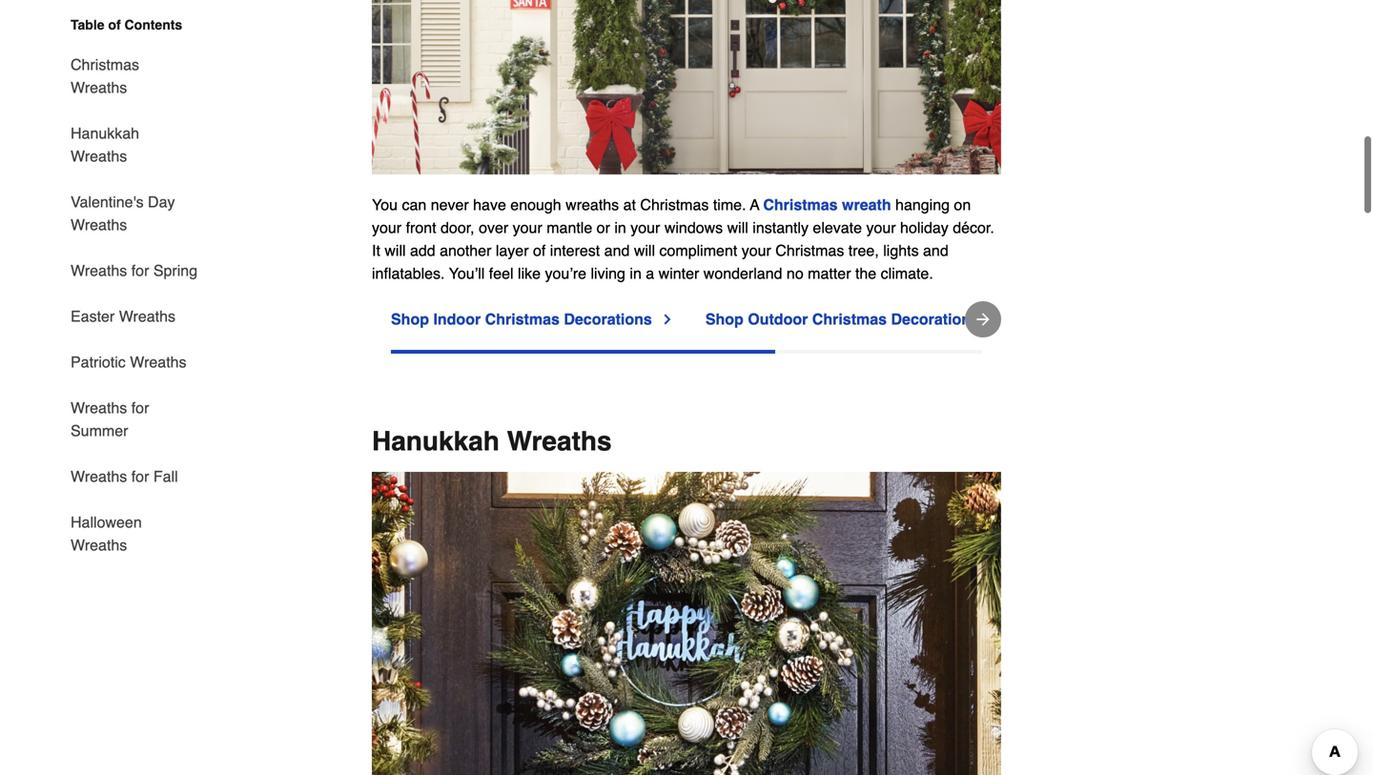 Task type: vqa. For each thing, say whether or not it's contained in the screenshot.
the for in the Wreaths for Summer
yes



Task type: locate. For each thing, give the bounding box(es) containing it.
layer
[[496, 242, 529, 259]]

shop outdoor christmas decorations link
[[706, 308, 1002, 331]]

christmas inside hanging on your front door, over your mantle or in your windows will instantly elevate your holiday décor. it will add another layer of interest and will compliment your christmas tree, lights and inflatables. you'll feel like you're living in a winter wonderland no matter the climate.
[[776, 242, 844, 259]]

summer
[[71, 422, 128, 440]]

at
[[623, 196, 636, 214]]

0 horizontal spatial hanukkah
[[71, 124, 139, 142]]

climate.
[[881, 265, 934, 282]]

2 for from the top
[[131, 399, 149, 417]]

2 decorations from the left
[[891, 310, 980, 328]]

in right or
[[615, 219, 626, 236]]

your down "you can never have enough wreaths at christmas time. a christmas wreath" at top
[[631, 219, 660, 236]]

decorations down "climate."
[[891, 310, 980, 328]]

1 horizontal spatial hanukkah
[[372, 426, 500, 457]]

valentine's
[[71, 193, 144, 211]]

0 horizontal spatial hanukkah wreaths
[[71, 124, 139, 165]]

christmas up no
[[776, 242, 844, 259]]

a
[[646, 265, 654, 282]]

easter
[[71, 308, 115, 325]]

wreaths
[[566, 196, 619, 214]]

decorations down living
[[564, 310, 652, 328]]

wonderland
[[704, 265, 783, 282]]

0 horizontal spatial decorations
[[564, 310, 652, 328]]

wreaths for spring link
[[71, 248, 198, 294]]

christmas down like
[[485, 310, 560, 328]]

halloween wreaths
[[71, 514, 142, 554]]

christmas inside table of contents element
[[71, 56, 139, 73]]

wreaths for summer link
[[71, 385, 198, 454]]

in left the a on the left top of page
[[630, 265, 642, 282]]

1 horizontal spatial hanukkah wreaths
[[372, 426, 612, 457]]

1 vertical spatial in
[[630, 265, 642, 282]]

easter wreaths link
[[71, 294, 175, 340]]

0 horizontal spatial of
[[108, 17, 121, 32]]

hanukkah wreaths inside table of contents element
[[71, 124, 139, 165]]

for left spring
[[131, 262, 149, 279]]

0 vertical spatial hanukkah wreaths
[[71, 124, 139, 165]]

valentine's day wreaths link
[[71, 179, 198, 248]]

shop outdoor christmas decorations
[[706, 310, 980, 328]]

christmas wreaths
[[71, 56, 139, 96]]

1 shop from the left
[[391, 310, 429, 328]]

hanukkah wreath with greenery, blue ornaments and pinecones hanging on a dark wood door. image
[[372, 472, 1002, 775]]

you're
[[545, 265, 587, 282]]

wreaths for fall
[[71, 468, 178, 485]]

chevron right image
[[660, 312, 675, 327]]

christmas down the table
[[71, 56, 139, 73]]

1 vertical spatial hanukkah wreaths
[[372, 426, 612, 457]]

holiday
[[900, 219, 949, 236]]

1 horizontal spatial and
[[923, 242, 949, 259]]

1 horizontal spatial will
[[634, 242, 655, 259]]

0 horizontal spatial in
[[615, 219, 626, 236]]

on
[[954, 196, 971, 214]]

decorations for shop indoor christmas decorations
[[564, 310, 652, 328]]

1 horizontal spatial of
[[533, 242, 546, 259]]

2 shop from the left
[[706, 310, 744, 328]]

will down time.
[[727, 219, 749, 236]]

3 for from the top
[[131, 468, 149, 485]]

0 vertical spatial for
[[131, 262, 149, 279]]

valentine's day wreaths
[[71, 193, 175, 234]]

you'll
[[449, 265, 485, 282]]

fall
[[153, 468, 178, 485]]

of right the table
[[108, 17, 121, 32]]

0 horizontal spatial shop
[[391, 310, 429, 328]]

wreaths inside wreaths for summer
[[71, 399, 127, 417]]

your
[[372, 219, 402, 236], [513, 219, 543, 236], [631, 219, 660, 236], [867, 219, 896, 236], [742, 242, 772, 259]]

you can never have enough wreaths at christmas time. a christmas wreath
[[372, 196, 891, 214]]

2 vertical spatial for
[[131, 468, 149, 485]]

shop down 'inflatables.'
[[391, 310, 429, 328]]

for inside wreaths for summer
[[131, 399, 149, 417]]

wreaths
[[71, 79, 127, 96], [71, 147, 127, 165], [71, 216, 127, 234], [71, 262, 127, 279], [119, 308, 175, 325], [130, 353, 187, 371], [71, 399, 127, 417], [507, 426, 612, 457], [71, 468, 127, 485], [71, 537, 127, 554]]

have
[[473, 196, 506, 214]]

decorations
[[564, 310, 652, 328], [891, 310, 980, 328]]

matter
[[808, 265, 851, 282]]

day
[[148, 193, 175, 211]]

patriotic
[[71, 353, 126, 371]]

easter wreaths
[[71, 308, 175, 325]]

1 decorations from the left
[[564, 310, 652, 328]]

your down wreath
[[867, 219, 896, 236]]

hanukkah wreaths
[[71, 124, 139, 165], [372, 426, 612, 457]]

exterior of house decorated with garland, candy canes and a wreath hanging on the front door. image
[[372, 0, 1002, 175]]

and up living
[[604, 242, 630, 259]]

will up the a on the left top of page
[[634, 242, 655, 259]]

wreaths inside valentine's day wreaths
[[71, 216, 127, 234]]

no
[[787, 265, 804, 282]]

1 horizontal spatial decorations
[[891, 310, 980, 328]]

1 horizontal spatial in
[[630, 265, 642, 282]]

shop
[[391, 310, 429, 328], [706, 310, 744, 328]]

indoor
[[433, 310, 481, 328]]

0 vertical spatial hanukkah
[[71, 124, 139, 142]]

shop down wonderland
[[706, 310, 744, 328]]

feel
[[489, 265, 514, 282]]

0 horizontal spatial will
[[385, 242, 406, 259]]

christmas
[[71, 56, 139, 73], [640, 196, 709, 214], [763, 196, 838, 214], [776, 242, 844, 259], [485, 310, 560, 328], [812, 310, 887, 328]]

for
[[131, 262, 149, 279], [131, 399, 149, 417], [131, 468, 149, 485]]

and
[[604, 242, 630, 259], [923, 242, 949, 259]]

for down the patriotic wreaths link
[[131, 399, 149, 417]]

over
[[479, 219, 509, 236]]

table of contents
[[71, 17, 182, 32]]

1 vertical spatial of
[[533, 242, 546, 259]]

of
[[108, 17, 121, 32], [533, 242, 546, 259]]

shop for shop outdoor christmas decorations
[[706, 310, 744, 328]]

will
[[727, 219, 749, 236], [385, 242, 406, 259], [634, 242, 655, 259]]

contents
[[124, 17, 182, 32]]

christmas wreath link
[[763, 196, 891, 214]]

your up wonderland
[[742, 242, 772, 259]]

outdoor
[[748, 310, 808, 328]]

scrollbar
[[391, 350, 775, 354]]

christmas up windows
[[640, 196, 709, 214]]

0 vertical spatial in
[[615, 219, 626, 236]]

lights
[[883, 242, 919, 259]]

for for spring
[[131, 262, 149, 279]]

and down the holiday
[[923, 242, 949, 259]]

inflatables.
[[372, 265, 445, 282]]

0 horizontal spatial and
[[604, 242, 630, 259]]

of up like
[[533, 242, 546, 259]]

1 horizontal spatial shop
[[706, 310, 744, 328]]

spring
[[153, 262, 198, 279]]

in
[[615, 219, 626, 236], [630, 265, 642, 282]]

1 vertical spatial hanukkah
[[372, 426, 500, 457]]

another
[[440, 242, 492, 259]]

1 for from the top
[[131, 262, 149, 279]]

1 vertical spatial for
[[131, 399, 149, 417]]

for inside "link"
[[131, 262, 149, 279]]

for left fall
[[131, 468, 149, 485]]

hanukkah
[[71, 124, 139, 142], [372, 426, 500, 457]]

shop for shop indoor christmas decorations
[[391, 310, 429, 328]]

will right it
[[385, 242, 406, 259]]

wreaths inside "link"
[[71, 262, 127, 279]]

tree,
[[849, 242, 879, 259]]

0 vertical spatial of
[[108, 17, 121, 32]]



Task type: describe. For each thing, give the bounding box(es) containing it.
your down the enough
[[513, 219, 543, 236]]

like
[[518, 265, 541, 282]]

for for summer
[[131, 399, 149, 417]]

shop indoor christmas decorations
[[391, 310, 652, 328]]

or
[[597, 219, 610, 236]]

door,
[[441, 219, 475, 236]]

wreaths for fall link
[[71, 454, 178, 500]]

enough
[[511, 196, 562, 214]]

wreaths for summer
[[71, 399, 149, 440]]

décor.
[[953, 219, 995, 236]]

it
[[372, 242, 380, 259]]

christmas up instantly
[[763, 196, 838, 214]]

windows
[[665, 219, 723, 236]]

you
[[372, 196, 398, 214]]

table
[[71, 17, 104, 32]]

instantly
[[753, 219, 809, 236]]

interest
[[550, 242, 600, 259]]

living
[[591, 265, 626, 282]]

front
[[406, 219, 436, 236]]

wreath
[[842, 196, 891, 214]]

2 and from the left
[[923, 242, 949, 259]]

compliment
[[660, 242, 738, 259]]

for for fall
[[131, 468, 149, 485]]

christmas down the
[[812, 310, 887, 328]]

hanging on your front door, over your mantle or in your windows will instantly elevate your holiday décor. it will add another layer of interest and will compliment your christmas tree, lights and inflatables. you'll feel like you're living in a winter wonderland no matter the climate.
[[372, 196, 995, 282]]

of inside hanging on your front door, over your mantle or in your windows will instantly elevate your holiday décor. it will add another layer of interest and will compliment your christmas tree, lights and inflatables. you'll feel like you're living in a winter wonderland no matter the climate.
[[533, 242, 546, 259]]

winter
[[659, 265, 699, 282]]

wreaths for spring
[[71, 262, 198, 279]]

mantle
[[547, 219, 593, 236]]

wreaths inside christmas wreaths
[[71, 79, 127, 96]]

never
[[431, 196, 469, 214]]

hanukkah wreaths link
[[71, 111, 198, 179]]

patriotic wreaths link
[[71, 340, 187, 385]]

can
[[402, 196, 427, 214]]

hanging
[[896, 196, 950, 214]]

1 and from the left
[[604, 242, 630, 259]]

halloween wreaths link
[[71, 500, 198, 557]]

christmas wreaths link
[[71, 42, 198, 111]]

a
[[750, 196, 760, 214]]

patriotic wreaths
[[71, 353, 187, 371]]

table of contents element
[[55, 15, 198, 557]]

elevate
[[813, 219, 862, 236]]

arrow right image
[[974, 310, 993, 329]]

hanukkah inside table of contents element
[[71, 124, 139, 142]]

the
[[856, 265, 877, 282]]

halloween
[[71, 514, 142, 531]]

add
[[410, 242, 436, 259]]

decorations for shop outdoor christmas decorations
[[891, 310, 980, 328]]

wreaths inside halloween wreaths
[[71, 537, 127, 554]]

2 horizontal spatial will
[[727, 219, 749, 236]]

your down you at the top left of the page
[[372, 219, 402, 236]]

time.
[[713, 196, 746, 214]]

shop indoor christmas decorations link
[[391, 308, 675, 331]]



